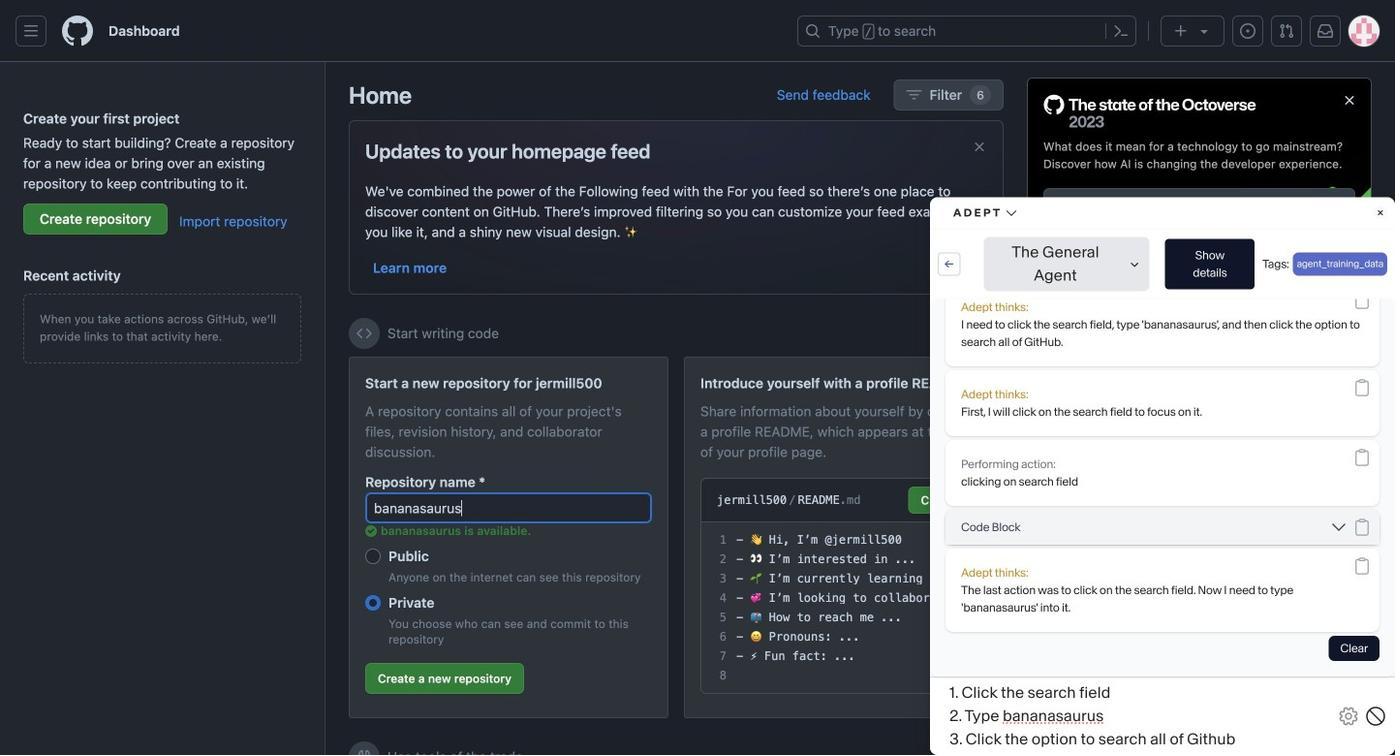 Task type: describe. For each thing, give the bounding box(es) containing it.
command palette image
[[1114, 23, 1129, 39]]

close image
[[1343, 93, 1358, 108]]

explore element
[[1028, 78, 1373, 755]]

plus image
[[1174, 23, 1189, 39]]

tools image
[[357, 749, 372, 755]]

x image
[[972, 139, 988, 155]]

filter image
[[907, 87, 922, 103]]

@elixir-lang profile image
[[1044, 689, 1063, 709]]

git pull request image
[[1280, 23, 1295, 39]]

triangle down image
[[1197, 23, 1213, 39]]

notifications image
[[1318, 23, 1334, 39]]

check circle fill image
[[365, 525, 377, 537]]



Task type: vqa. For each thing, say whether or not it's contained in the screenshot.
first Dot Fill image from the bottom of the Explore element
yes



Task type: locate. For each thing, give the bounding box(es) containing it.
dot fill image
[[1041, 307, 1056, 323], [1041, 447, 1056, 463]]

none radio inside start a new repository "element"
[[365, 595, 381, 611]]

star this repository image
[[1328, 694, 1344, 710]]

why am i seeing this? image for code icon
[[989, 326, 1004, 341]]

2 why am i seeing this? image from the top
[[989, 749, 1004, 755]]

None radio
[[365, 595, 381, 611]]

None submit
[[909, 487, 971, 514]]

homepage image
[[62, 16, 93, 47]]

1 vertical spatial dot fill image
[[1041, 447, 1056, 463]]

code image
[[357, 326, 372, 341]]

none submit inside introduce yourself with a profile readme 'element'
[[909, 487, 971, 514]]

1 vertical spatial why am i seeing this? image
[[989, 749, 1004, 755]]

none radio inside start a new repository "element"
[[365, 549, 381, 564]]

dialog
[[91, 2, 1149, 110]]

why am i seeing this? image for 'tools' 'icon'
[[989, 749, 1004, 755]]

github logo image
[[1044, 94, 1257, 130]]

why am i seeing this? image
[[989, 326, 1004, 341], [989, 749, 1004, 755]]

0 vertical spatial why am i seeing this? image
[[989, 326, 1004, 341]]

issue opened image
[[1241, 23, 1256, 39]]

0 vertical spatial dot fill image
[[1041, 307, 1056, 323]]

name your new repository... text field
[[365, 492, 652, 523]]

introduce yourself with a profile readme element
[[684, 357, 1004, 718]]

None text field
[[136, 16, 1135, 47]]

explore repositories navigation
[[1028, 635, 1373, 755]]

start a new repository element
[[349, 357, 669, 718]]

2 dot fill image from the top
[[1041, 447, 1056, 463]]

1 why am i seeing this? image from the top
[[989, 326, 1004, 341]]

1 dot fill image from the top
[[1041, 307, 1056, 323]]

None radio
[[365, 549, 381, 564]]

suggestions list box
[[92, 51, 1148, 67]]



